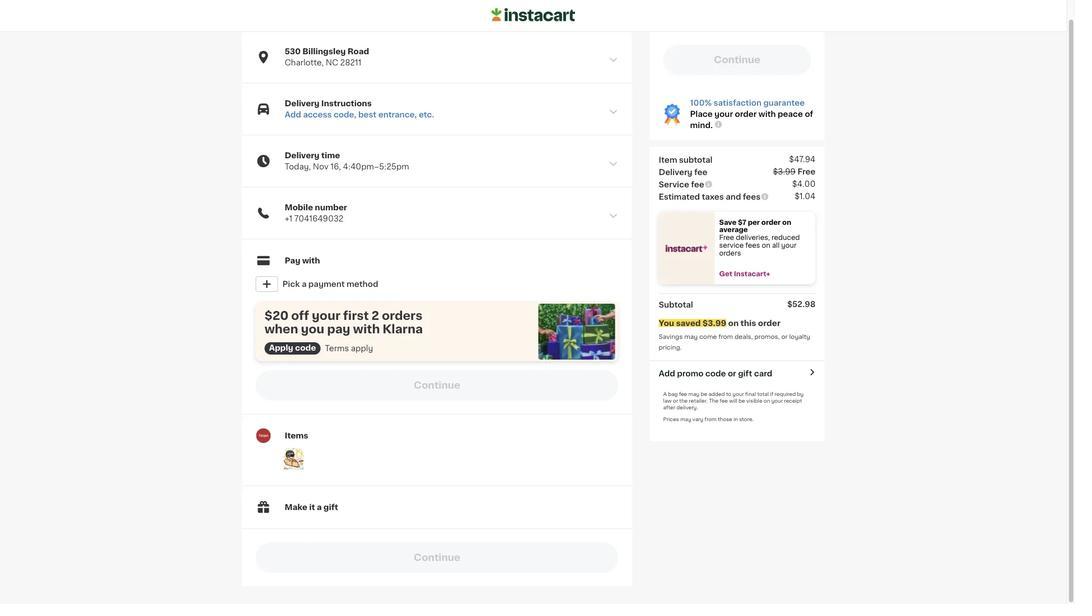 Task type: describe. For each thing, give the bounding box(es) containing it.
100% satisfaction guarantee
[[690, 99, 805, 107]]

1 vertical spatial be
[[739, 399, 745, 404]]

from for deals,
[[719, 334, 733, 340]]

add inside button
[[659, 370, 675, 378]]

more info about 100% satisfaction guarantee image
[[714, 120, 723, 129]]

with inside $20 off your first 2 orders when you pay with klarna
[[353, 323, 380, 335]]

fees inside save $7 per order on average free deliveries, reduced service fees on all your orders
[[746, 242, 760, 249]]

your down if
[[771, 399, 783, 404]]

this
[[741, 319, 756, 327]]

a
[[663, 392, 667, 397]]

added
[[709, 392, 725, 397]]

off
[[291, 310, 309, 322]]

fee up the
[[679, 392, 687, 397]]

delivery for add
[[285, 100, 320, 108]]

apply code
[[269, 344, 316, 352]]

2 vertical spatial delivery
[[659, 168, 692, 176]]

you
[[301, 323, 324, 335]]

may for vary
[[680, 417, 691, 422]]

pay
[[285, 257, 300, 265]]

4:40pm–5:25pm
[[343, 163, 409, 171]]

you
[[659, 319, 674, 327]]

free inside save $7 per order on average free deliveries, reduced service fees on all your orders
[[719, 235, 734, 241]]

when
[[265, 323, 298, 335]]

instructions
[[321, 100, 372, 108]]

prices
[[663, 417, 679, 422]]

guarantee
[[763, 99, 805, 107]]

your inside place your order with peace of mind.
[[715, 110, 733, 118]]

law
[[663, 399, 672, 404]]

nc
[[326, 59, 338, 67]]

today,
[[285, 163, 311, 171]]

0 vertical spatial fees
[[743, 193, 761, 201]]

total
[[757, 392, 769, 397]]

receipt
[[784, 399, 802, 404]]

estimated taxes and fees
[[659, 193, 761, 201]]

save
[[719, 219, 737, 226]]

by
[[797, 392, 804, 397]]

fee down to
[[720, 399, 728, 404]]

delivery instructions image
[[608, 107, 618, 117]]

delivery fee
[[659, 168, 707, 176]]

7041649032
[[294, 215, 343, 223]]

$52.98
[[787, 300, 816, 308]]

$20
[[265, 310, 289, 322]]

on up reduced
[[782, 219, 791, 226]]

in
[[734, 417, 738, 422]]

+1
[[285, 215, 292, 223]]

0 vertical spatial code
[[295, 344, 316, 352]]

code,
[[334, 111, 356, 119]]

of
[[805, 110, 813, 118]]

home image
[[491, 6, 575, 23]]

place
[[690, 110, 713, 118]]

2 vertical spatial order
[[758, 319, 781, 327]]

saved
[[676, 319, 701, 327]]

service fee
[[659, 181, 704, 188]]

1 vertical spatial $3.99
[[703, 319, 726, 327]]

16,
[[330, 163, 341, 171]]

taxes
[[702, 193, 724, 201]]

satisfaction
[[714, 99, 762, 107]]

store.
[[739, 417, 754, 422]]

will
[[729, 399, 737, 404]]

get instacart+ button
[[715, 270, 816, 278]]

the
[[709, 399, 718, 404]]

add inside delivery instructions add access code, best entrance, etc.
[[285, 111, 301, 119]]

charlotte,
[[285, 59, 324, 67]]

1 vertical spatial gift
[[324, 504, 338, 512]]

or inside button
[[728, 370, 736, 378]]

vary
[[693, 417, 703, 422]]

$4.00
[[792, 180, 816, 188]]

subtotal
[[659, 301, 693, 309]]

0 horizontal spatial with
[[302, 257, 320, 265]]

on left all on the right top of the page
[[762, 242, 770, 249]]

save $7 per order on average free deliveries, reduced service fees on all your orders
[[719, 219, 802, 256]]

get instacart+
[[719, 271, 770, 277]]

with inside place your order with peace of mind.
[[759, 110, 776, 118]]

savings may come from deals, promos, or loyalty pricing.
[[659, 334, 812, 351]]

pricing.
[[659, 344, 682, 351]]

and
[[726, 193, 741, 201]]

get
[[719, 271, 732, 277]]

apply
[[351, 345, 373, 353]]

1 horizontal spatial a
[[317, 504, 322, 512]]

service
[[719, 242, 744, 249]]

first
[[343, 310, 369, 322]]

loyalty
[[789, 334, 810, 340]]

delivery time image
[[608, 159, 618, 169]]

savings
[[659, 334, 683, 340]]

pick a payment method button
[[256, 273, 618, 296]]

2
[[372, 310, 379, 322]]

1 horizontal spatial $3.99
[[773, 168, 796, 176]]

service
[[659, 181, 689, 188]]

road
[[348, 48, 369, 55]]

add promo code or gift card
[[659, 370, 772, 378]]



Task type: vqa. For each thing, say whether or not it's contained in the screenshot.


Task type: locate. For each thing, give the bounding box(es) containing it.
0 horizontal spatial a
[[302, 281, 307, 288]]

a bag fee may be added to your final total if required by law or the retailer. the fee will be visible on your receipt after delivery.
[[663, 392, 804, 410]]

order inside place your order with peace of mind.
[[735, 110, 757, 118]]

100%
[[690, 99, 712, 107]]

terms
[[325, 345, 349, 353]]

1 vertical spatial add
[[659, 370, 675, 378]]

from inside savings may come from deals, promos, or loyalty pricing.
[[719, 334, 733, 340]]

order up promos,
[[758, 319, 781, 327]]

access
[[303, 111, 332, 119]]

$47.94
[[789, 155, 816, 163]]

to
[[726, 392, 731, 397]]

0 vertical spatial gift
[[738, 370, 752, 378]]

0 horizontal spatial be
[[701, 392, 707, 397]]

orders down service
[[719, 250, 741, 256]]

1 vertical spatial may
[[689, 392, 700, 397]]

2 vertical spatial may
[[680, 417, 691, 422]]

1 horizontal spatial be
[[739, 399, 745, 404]]

method
[[347, 281, 378, 288]]

a right the pick
[[302, 281, 307, 288]]

time
[[321, 152, 340, 160]]

0 horizontal spatial $3.99
[[703, 319, 726, 327]]

1 vertical spatial delivery
[[285, 152, 320, 160]]

0 vertical spatial with
[[759, 110, 776, 118]]

be right the will
[[739, 399, 745, 404]]

mobile number +1 7041649032
[[285, 204, 347, 223]]

from for those
[[705, 417, 717, 422]]

may for come
[[684, 334, 698, 340]]

mind.
[[690, 122, 713, 129]]

card
[[754, 370, 772, 378]]

1 vertical spatial fees
[[746, 242, 760, 249]]

promos,
[[755, 334, 780, 340]]

deliveries,
[[736, 235, 770, 241]]

0 vertical spatial be
[[701, 392, 707, 397]]

orders up klarna
[[382, 310, 422, 322]]

from down you saved $3.99 on this order
[[719, 334, 733, 340]]

subtotal
[[679, 156, 713, 164]]

pick a payment method
[[283, 281, 378, 288]]

your inside $20 off your first 2 orders when you pay with klarna
[[312, 310, 340, 322]]

code inside button
[[705, 370, 726, 378]]

1 vertical spatial with
[[302, 257, 320, 265]]

code
[[295, 344, 316, 352], [705, 370, 726, 378]]

visible
[[746, 399, 762, 404]]

fee up estimated taxes and fees
[[691, 181, 704, 188]]

0 horizontal spatial gift
[[324, 504, 338, 512]]

or
[[781, 334, 788, 340], [728, 370, 736, 378], [673, 399, 678, 404]]

mobile
[[285, 204, 313, 212]]

it
[[309, 504, 315, 512]]

0 horizontal spatial from
[[705, 417, 717, 422]]

1 vertical spatial orders
[[382, 310, 422, 322]]

1 vertical spatial order
[[761, 219, 781, 226]]

item subtotal
[[659, 156, 713, 164]]

on down total in the bottom right of the page
[[764, 399, 770, 404]]

orders inside $20 off your first 2 orders when you pay with klarna
[[382, 310, 422, 322]]

0 horizontal spatial free
[[719, 235, 734, 241]]

1 horizontal spatial gift
[[738, 370, 752, 378]]

pick
[[283, 281, 300, 288]]

0 vertical spatial orders
[[719, 250, 741, 256]]

fees down deliveries,
[[746, 242, 760, 249]]

etc.
[[419, 111, 434, 119]]

order
[[735, 110, 757, 118], [761, 219, 781, 226], [758, 319, 781, 327]]

number
[[315, 204, 347, 212]]

edwards® turtle pie image
[[283, 449, 305, 471]]

$1.04
[[795, 192, 816, 200]]

make it a gift
[[285, 504, 338, 512]]

a right it
[[317, 504, 322, 512]]

delivery
[[285, 100, 320, 108], [285, 152, 320, 160], [659, 168, 692, 176]]

instacart+
[[734, 271, 770, 277]]

0 vertical spatial add
[[285, 111, 301, 119]]

may down delivery. at right
[[680, 417, 691, 422]]

2 horizontal spatial or
[[781, 334, 788, 340]]

final
[[745, 392, 756, 397]]

terms apply
[[325, 345, 373, 353]]

add left access
[[285, 111, 301, 119]]

1 vertical spatial code
[[705, 370, 726, 378]]

items
[[285, 432, 308, 440]]

530 billingsley road charlotte, nc 28211
[[285, 48, 369, 67]]

bag
[[668, 392, 678, 397]]

$20 off your first 2 orders when you pay with klarna
[[265, 310, 423, 335]]

delivery up today,
[[285, 152, 320, 160]]

billingsley
[[303, 48, 346, 55]]

your
[[715, 110, 733, 118], [781, 242, 797, 249], [312, 310, 340, 322], [733, 392, 744, 397], [771, 399, 783, 404]]

prices may vary from those in store.
[[663, 417, 754, 422]]

from right vary
[[705, 417, 717, 422]]

code down "you" on the bottom left of page
[[295, 344, 316, 352]]

a inside pick a payment method button
[[302, 281, 307, 288]]

add
[[285, 111, 301, 119], [659, 370, 675, 378]]

1 horizontal spatial from
[[719, 334, 733, 340]]

or left loyalty
[[781, 334, 788, 340]]

pay with
[[285, 257, 320, 265]]

delivery inside delivery time today, nov 16, 4:40pm–5:25pm
[[285, 152, 320, 160]]

with down guarantee
[[759, 110, 776, 118]]

gift left card
[[738, 370, 752, 378]]

2 vertical spatial or
[[673, 399, 678, 404]]

your up pay on the bottom of the page
[[312, 310, 340, 322]]

estimated
[[659, 193, 700, 201]]

delivery.
[[677, 405, 698, 410]]

delivery inside delivery instructions add access code, best entrance, etc.
[[285, 100, 320, 108]]

may inside 'a bag fee may be added to your final total if required by law or the retailer. the fee will be visible on your receipt after delivery.'
[[689, 392, 700, 397]]

2 vertical spatial with
[[353, 323, 380, 335]]

if
[[770, 392, 773, 397]]

on left this on the right bottom of page
[[728, 319, 739, 327]]

gift inside add promo code or gift card button
[[738, 370, 752, 378]]

1 horizontal spatial code
[[705, 370, 726, 378]]

may
[[684, 334, 698, 340], [689, 392, 700, 397], [680, 417, 691, 422]]

0 vertical spatial or
[[781, 334, 788, 340]]

be up retailer. in the bottom right of the page
[[701, 392, 707, 397]]

0 vertical spatial a
[[302, 281, 307, 288]]

0 vertical spatial order
[[735, 110, 757, 118]]

order inside save $7 per order on average free deliveries, reduced service fees on all your orders
[[761, 219, 781, 226]]

free up service
[[719, 235, 734, 241]]

pay
[[327, 323, 350, 335]]

or up to
[[728, 370, 736, 378]]

add up a
[[659, 370, 675, 378]]

0 vertical spatial may
[[684, 334, 698, 340]]

mobile number image
[[608, 211, 618, 221]]

0 vertical spatial delivery
[[285, 100, 320, 108]]

may down "saved"
[[684, 334, 698, 340]]

delivery up access
[[285, 100, 320, 108]]

$7
[[738, 219, 746, 226]]

place your order with peace of mind.
[[690, 110, 813, 129]]

deals,
[[735, 334, 753, 340]]

with right pay
[[302, 257, 320, 265]]

1 vertical spatial or
[[728, 370, 736, 378]]

gift right it
[[324, 504, 338, 512]]

per
[[748, 219, 760, 226]]

1 vertical spatial free
[[719, 235, 734, 241]]

promo
[[677, 370, 704, 378]]

0 horizontal spatial or
[[673, 399, 678, 404]]

item
[[659, 156, 677, 164]]

nov
[[313, 163, 328, 171]]

1 horizontal spatial or
[[728, 370, 736, 378]]

delivery up service
[[659, 168, 692, 176]]

orders
[[719, 250, 741, 256], [382, 310, 422, 322]]

entrance,
[[378, 111, 417, 119]]

or down 'bag'
[[673, 399, 678, 404]]

best
[[358, 111, 376, 119]]

orders inside save $7 per order on average free deliveries, reduced service fees on all your orders
[[719, 250, 741, 256]]

$3.99 up come
[[703, 319, 726, 327]]

fees right and
[[743, 193, 761, 201]]

delivery address image
[[608, 55, 618, 65]]

code up added
[[705, 370, 726, 378]]

or inside savings may come from deals, promos, or loyalty pricing.
[[781, 334, 788, 340]]

after
[[663, 405, 675, 410]]

1 vertical spatial from
[[705, 417, 717, 422]]

all
[[772, 242, 780, 249]]

0 vertical spatial $3.99
[[773, 168, 796, 176]]

free
[[798, 168, 816, 176], [719, 235, 734, 241]]

$3.99 down $47.94
[[773, 168, 796, 176]]

1 horizontal spatial free
[[798, 168, 816, 176]]

fee down subtotal
[[694, 168, 707, 176]]

order down the 100% satisfaction guarantee
[[735, 110, 757, 118]]

on inside 'a bag fee may be added to your final total if required by law or the retailer. the fee will be visible on your receipt after delivery.'
[[764, 399, 770, 404]]

your down reduced
[[781, 242, 797, 249]]

1 vertical spatial a
[[317, 504, 322, 512]]

the
[[679, 399, 688, 404]]

0 horizontal spatial add
[[285, 111, 301, 119]]

with down 2
[[353, 323, 380, 335]]

apply
[[269, 344, 293, 352]]

0 vertical spatial free
[[798, 168, 816, 176]]

your up the will
[[733, 392, 744, 397]]

2 horizontal spatial with
[[759, 110, 776, 118]]

add promo code or gift card button
[[659, 368, 772, 379]]

peace
[[778, 110, 803, 118]]

payment
[[308, 281, 345, 288]]

delivery instructions add access code, best entrance, etc.
[[285, 100, 434, 119]]

0 vertical spatial from
[[719, 334, 733, 340]]

may inside savings may come from deals, promos, or loyalty pricing.
[[684, 334, 698, 340]]

0 horizontal spatial code
[[295, 344, 316, 352]]

may up retailer. in the bottom right of the page
[[689, 392, 700, 397]]

530
[[285, 48, 301, 55]]

free up $4.00
[[798, 168, 816, 176]]

or inside 'a bag fee may be added to your final total if required by law or the retailer. the fee will be visible on your receipt after delivery.'
[[673, 399, 678, 404]]

your inside save $7 per order on average free deliveries, reduced service fees on all your orders
[[781, 242, 797, 249]]

you saved $3.99 on this order
[[659, 319, 781, 327]]

delivery for today,
[[285, 152, 320, 160]]

order right per
[[761, 219, 781, 226]]

your up the 'more info about 100% satisfaction guarantee' image
[[715, 110, 733, 118]]

retailer.
[[689, 399, 708, 404]]

1 horizontal spatial with
[[353, 323, 380, 335]]

1 horizontal spatial orders
[[719, 250, 741, 256]]

required
[[775, 392, 796, 397]]

0 horizontal spatial orders
[[382, 310, 422, 322]]

come
[[699, 334, 717, 340]]

1 horizontal spatial add
[[659, 370, 675, 378]]

$3.99 free
[[773, 168, 816, 176]]



